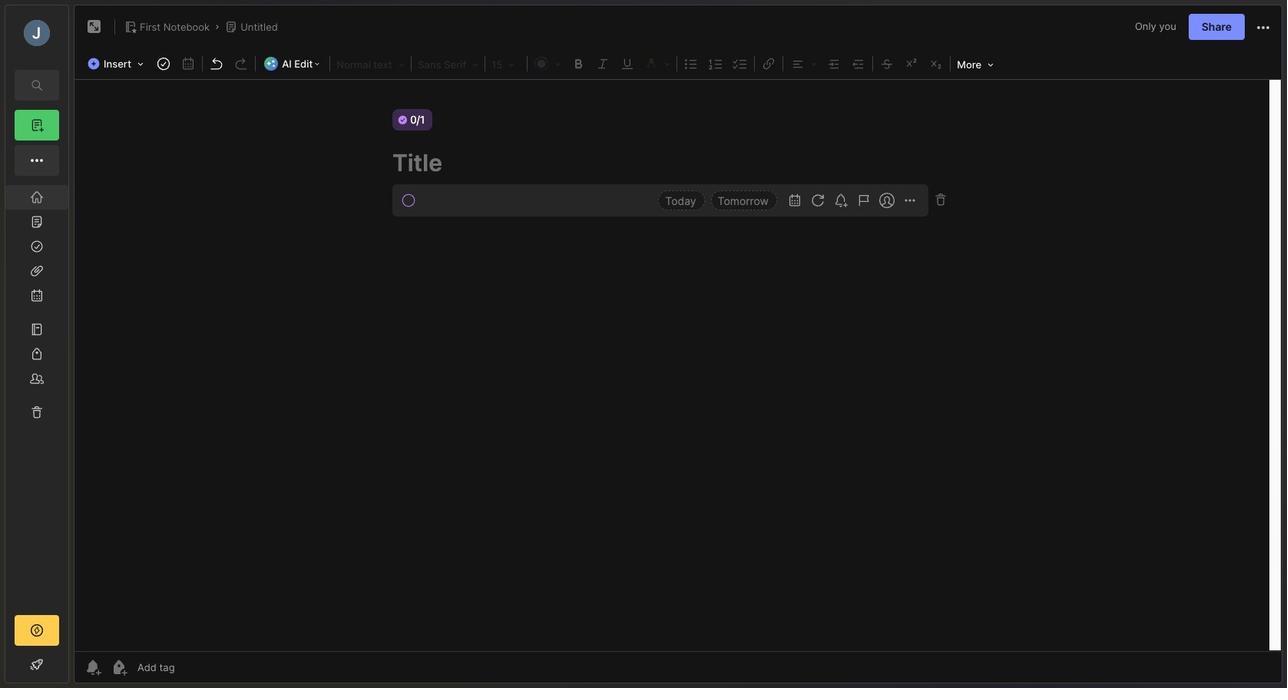 Task type: vqa. For each thing, say whether or not it's contained in the screenshot.
More actions icon
yes



Task type: locate. For each thing, give the bounding box(es) containing it.
Font family field
[[413, 54, 483, 74]]

highlight image
[[640, 53, 675, 73]]

click to expand image
[[67, 660, 79, 678]]

new note image
[[28, 116, 46, 134]]

Account field
[[5, 18, 68, 48]]

More actions field
[[1254, 17, 1272, 37]]

Heading level field
[[332, 54, 409, 74]]

More field
[[952, 54, 998, 75]]

heading level image
[[332, 54, 409, 74]]

more actions image
[[1254, 18, 1272, 37]]

Alignment field
[[785, 53, 822, 73]]

task image
[[153, 53, 174, 74]]

Highlight field
[[640, 53, 675, 73]]

font size image
[[487, 54, 525, 74]]

tree inside main "element"
[[5, 185, 68, 601]]

font family image
[[413, 54, 483, 74]]

Font size field
[[487, 54, 525, 74]]

Add tag field
[[136, 660, 252, 674]]

upgrade image
[[28, 621, 46, 640]]

undo image
[[206, 53, 227, 74]]

new note image
[[28, 151, 46, 170]]

account image
[[24, 20, 50, 46]]

tree
[[5, 185, 68, 601]]



Task type: describe. For each thing, give the bounding box(es) containing it.
Font color field
[[529, 53, 566, 73]]

add tag image
[[110, 658, 128, 677]]

Help and Learning task checklist field
[[5, 652, 68, 677]]

main element
[[0, 0, 74, 688]]

Insert field
[[84, 53, 151, 74]]

expand note image
[[85, 18, 104, 36]]

home image
[[29, 190, 45, 205]]

edit search image
[[28, 76, 46, 94]]

alignment image
[[785, 53, 822, 73]]

note window element
[[74, 5, 1282, 687]]

add a reminder image
[[84, 658, 102, 677]]

font color image
[[529, 53, 566, 73]]

Note Editor text field
[[74, 79, 1282, 651]]



